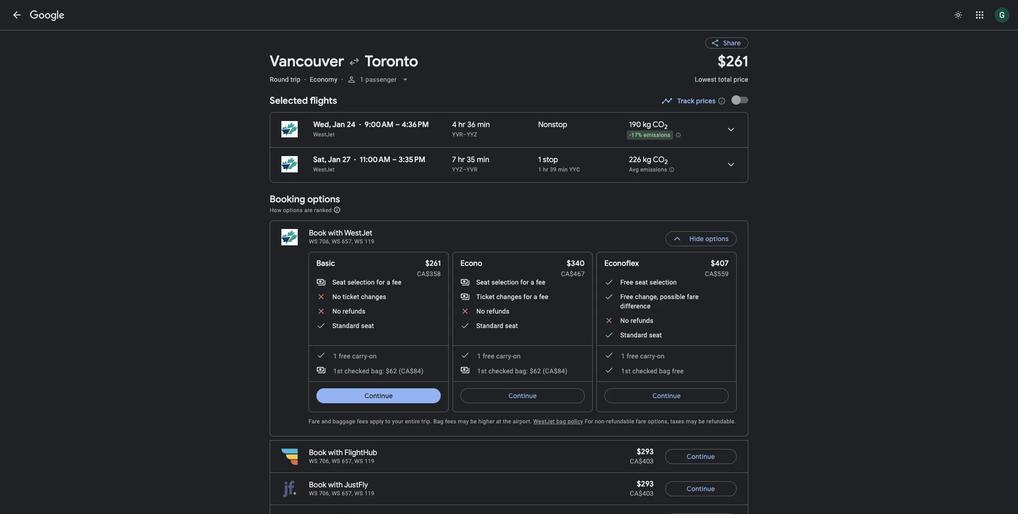 Task type: locate. For each thing, give the bounding box(es) containing it.
book inside book with westjet ws 706, ws 657, ws 119
[[309, 229, 327, 238]]

hr
[[459, 120, 466, 130], [458, 155, 465, 165], [543, 167, 549, 173]]

706, for book with flighthub
[[319, 458, 330, 465]]

econo
[[461, 259, 483, 268]]

2 vertical spatial min
[[558, 167, 568, 173]]

0 horizontal spatial 1 free carry-on
[[333, 353, 377, 360]]

1 657, from the top
[[342, 239, 353, 245]]

no refunds for basic
[[333, 308, 366, 315]]

min right 35 at the top of the page
[[477, 155, 490, 165]]

ticket
[[477, 293, 495, 301]]

1 ) from the left
[[421, 368, 424, 375]]

1 horizontal spatial carry-
[[496, 353, 513, 360]]

1 119 from the top
[[365, 239, 375, 245]]

657, inside book with justfly ws 706, ws 657, ws 119
[[342, 491, 353, 497]]

nonstop
[[539, 120, 568, 130]]

226 kg co 2
[[629, 155, 668, 166]]

0 horizontal spatial seat selection for a fee
[[333, 279, 402, 286]]

293 us dollars text field for book with flighthub
[[637, 448, 654, 457]]

Flight numbers WS 706, WS 657, WS 119 text field
[[309, 458, 375, 465], [309, 491, 375, 497]]

with inside book with justfly ws 706, ws 657, ws 119
[[328, 481, 343, 490]]

westjet up ws 706, ws 657, ws 119 text field
[[344, 229, 373, 238]]

list
[[270, 113, 748, 182]]

0 horizontal spatial fare
[[636, 419, 647, 425]]

no refunds down 'ticket'
[[477, 308, 510, 315]]

2 up avg emissions
[[665, 158, 668, 166]]

3 1 free carry-on from the left
[[622, 353, 665, 360]]

1 293 us dollars text field from the top
[[637, 448, 654, 457]]

1 selection from the left
[[348, 279, 375, 286]]

0 horizontal spatial standard seat
[[333, 322, 374, 330]]

0 horizontal spatial checked
[[345, 368, 370, 375]]

1 bag: from the left
[[371, 368, 384, 375]]

toronto
[[365, 52, 418, 71]]

seat selection for a fee up ticket changes for a fee
[[477, 279, 546, 286]]

layover (1 of 1) is a 1 hr 39 min layover at calgary international airport in calgary. element
[[539, 166, 625, 174]]

2 horizontal spatial on
[[657, 353, 665, 360]]

selection up no ticket changes
[[348, 279, 375, 286]]

$261 inside $261 lowest total price
[[718, 52, 749, 71]]

continue up options,
[[653, 392, 681, 400]]

min right the 36
[[478, 120, 490, 130]]

$293 ca$403 down equivalent to 403 canadian dollars on flighthub text field
[[630, 480, 654, 498]]

1 ( from the left
[[399, 368, 401, 375]]

2 book from the top
[[309, 449, 327, 458]]

0 vertical spatial 706,
[[319, 239, 330, 245]]

carry- for econoflex
[[641, 353, 657, 360]]

2 ( from the left
[[543, 368, 545, 375]]

1 vertical spatial $261
[[426, 259, 441, 268]]

free change, possible fare difference
[[621, 293, 699, 310]]

2 on from the left
[[513, 353, 521, 360]]

0 vertical spatial 657,
[[342, 239, 353, 245]]

seat selection for a fee for econo
[[477, 279, 546, 286]]

293 US dollars text field
[[637, 448, 654, 457], [637, 480, 654, 489]]

$62 for $261
[[386, 368, 397, 375]]

) for $340
[[565, 368, 568, 375]]

1 vertical spatial flight numbers ws 706, ws 657, ws 119 text field
[[309, 491, 375, 497]]

hr right 7
[[458, 155, 465, 165]]

( for $340
[[543, 368, 545, 375]]

1 horizontal spatial $62
[[530, 368, 541, 375]]

293 us dollars text field down options,
[[637, 448, 654, 457]]

Flight numbers WS 706, WS 657, WS 119 text field
[[309, 239, 375, 245]]

2 flight numbers ws 706, ws 657, ws 119 text field from the top
[[309, 491, 375, 497]]

1 vertical spatial yvr
[[467, 167, 478, 173]]

jan left 24
[[333, 120, 345, 130]]

2 inside 190 kg co 2
[[665, 123, 668, 131]]

1st
[[333, 368, 343, 375], [478, 368, 487, 375], [622, 368, 631, 375]]

2 co from the top
[[653, 155, 665, 165]]

2 293 us dollars text field from the top
[[637, 480, 654, 489]]

-
[[630, 132, 632, 139]]

1 1 free carry-on from the left
[[333, 353, 377, 360]]

0 vertical spatial $293 ca$403
[[630, 448, 654, 465]]

no down no ticket changes
[[333, 308, 341, 315]]

min for 4 hr 36 min
[[478, 120, 490, 130]]

$261 for $261 lowest total price
[[718, 52, 749, 71]]

options,
[[648, 419, 669, 425]]

2 carry- from the left
[[496, 353, 513, 360]]

changes right 'ticket'
[[497, 293, 522, 301]]

may
[[458, 419, 469, 425], [686, 419, 697, 425]]

for up ticket changes for a fee
[[521, 279, 529, 286]]

yyc
[[570, 167, 580, 173]]

co up -17% emissions
[[653, 120, 665, 130]]

( for $261
[[399, 368, 401, 375]]

11:00 am
[[360, 155, 391, 165]]

1 vertical spatial book
[[309, 449, 327, 458]]

refunds down ticket
[[343, 308, 366, 315]]

refunds for econo
[[487, 308, 510, 315]]

book inside the book with flighthub ws 706, ws 657, ws 119
[[309, 449, 327, 458]]

2 vertical spatial book
[[309, 481, 327, 490]]

standard
[[333, 322, 360, 330], [477, 322, 504, 330], [621, 332, 648, 339]]

 image right economy
[[341, 76, 343, 83]]

min inside the 4 hr 36 min yvr – yyz
[[478, 120, 490, 130]]

hr right "4"
[[459, 120, 466, 130]]

2 vertical spatial 119
[[365, 491, 375, 497]]

0 vertical spatial $293
[[637, 448, 654, 457]]

seat down free change, possible fare difference
[[649, 332, 662, 339]]

2 up -17% emissions
[[665, 123, 668, 131]]

2 vertical spatial 706,
[[319, 491, 330, 497]]

261 us dollars element
[[718, 52, 749, 71]]

1 co from the top
[[653, 120, 665, 130]]

1 $62 from the left
[[386, 368, 397, 375]]

standard down difference
[[621, 332, 648, 339]]

seat for econoflex
[[649, 332, 662, 339]]

1 book from the top
[[309, 229, 327, 238]]

kg
[[643, 120, 651, 130], [643, 155, 652, 165]]

1 horizontal spatial yvr
[[467, 167, 478, 173]]

2 ) from the left
[[565, 368, 568, 375]]

seat up 'ticket'
[[477, 279, 490, 286]]

$293 ca$403 up equivalent to 403 canadian dollars on justfly text field
[[630, 448, 654, 465]]

0 horizontal spatial 1st
[[333, 368, 343, 375]]

book down ranked
[[309, 229, 327, 238]]

0 vertical spatial emissions
[[644, 132, 671, 139]]

continue up continue to book with gotogate for 297 us dollars image
[[687, 485, 715, 493]]

1 flight numbers ws 706, ws 657, ws 119 text field from the top
[[309, 458, 375, 465]]

0 vertical spatial book
[[309, 229, 327, 238]]

$293 ca$403
[[630, 448, 654, 465], [630, 480, 654, 498]]

0 horizontal spatial $261
[[426, 259, 441, 268]]

$293 down equivalent to 403 canadian dollars on flighthub text field
[[637, 480, 654, 489]]

2 vertical spatial 657,
[[342, 491, 353, 497]]

1 1st from the left
[[333, 368, 343, 375]]

119 for justfly
[[365, 491, 375, 497]]

1 horizontal spatial (
[[543, 368, 545, 375]]

706, for book with westjet
[[319, 239, 330, 245]]

learn more about booking options image
[[334, 206, 341, 214]]

checked for basic
[[345, 368, 370, 375]]

0 vertical spatial jan
[[333, 120, 345, 130]]

1 vertical spatial 706,
[[319, 458, 330, 465]]

0 horizontal spatial yvr
[[452, 131, 463, 138]]

0 horizontal spatial changes
[[361, 293, 387, 301]]

yvr
[[452, 131, 463, 138], [467, 167, 478, 173]]

min inside the "7 hr 35 min yyz – yvr"
[[477, 155, 490, 165]]

706, inside book with westjet ws 706, ws 657, ws 119
[[319, 239, 330, 245]]

continue up fare and baggage fees apply to your entire trip.  bag fees may be higher at the airport. westjet bag policy for non-refundable fare options, taxes may be refundable.
[[509, 392, 537, 400]]

selection
[[348, 279, 375, 286], [492, 279, 519, 286], [650, 279, 677, 286]]

2 horizontal spatial options
[[706, 235, 729, 243]]

min
[[478, 120, 490, 130], [477, 155, 490, 165], [558, 167, 568, 173]]

at
[[497, 419, 502, 425]]

0 horizontal spatial selection
[[348, 279, 375, 286]]

flight numbers ws 706, ws 657, ws 119 text field down flighthub
[[309, 458, 375, 465]]

ticket changes for a fee
[[477, 293, 549, 301]]

free seat selection
[[621, 279, 677, 286]]

2 $62 from the left
[[530, 368, 541, 375]]

ca$84 for $261
[[401, 368, 421, 375]]

7 hr 35 min yyz – yvr
[[452, 155, 490, 173]]

apply
[[370, 419, 384, 425]]

1 on from the left
[[369, 353, 377, 360]]

be left refundable.
[[699, 419, 705, 425]]

ca$403
[[630, 458, 654, 465], [630, 490, 654, 498]]

3 book from the top
[[309, 481, 327, 490]]

continue for continue button below refundable.
[[687, 453, 715, 461]]

first checked bag costs 62 us dollars (or 84 canadian dollars) element
[[317, 366, 424, 376], [461, 366, 568, 376]]

1 vertical spatial co
[[653, 155, 665, 165]]

0 horizontal spatial options
[[283, 207, 303, 214]]

2 $293 ca$403 from the top
[[630, 480, 654, 498]]

1 horizontal spatial bag:
[[515, 368, 528, 375]]

1 free carry-on for econo
[[478, 353, 521, 360]]

2 checked from the left
[[489, 368, 514, 375]]

2 vertical spatial with
[[328, 481, 343, 490]]

jan for sat,
[[328, 155, 341, 165]]

706, inside book with justfly ws 706, ws 657, ws 119
[[319, 491, 330, 497]]

yvr inside the "7 hr 35 min yyz – yvr"
[[467, 167, 478, 173]]

1 vertical spatial min
[[477, 155, 490, 165]]

2 1 free carry-on from the left
[[478, 353, 521, 360]]

standard seat
[[333, 322, 374, 330], [477, 322, 518, 330], [621, 332, 662, 339]]

book
[[309, 229, 327, 238], [309, 449, 327, 458], [309, 481, 327, 490]]

free for basic
[[339, 353, 351, 360]]

seat selection for a fee for basic
[[333, 279, 402, 286]]

1 ca$403 from the top
[[630, 458, 654, 465]]

1 horizontal spatial may
[[686, 419, 697, 425]]

hr for 4
[[459, 120, 466, 130]]

2 ca$403 from the top
[[630, 490, 654, 498]]

refunds down difference
[[631, 317, 654, 325]]

seat selection for a fee up no ticket changes
[[333, 279, 402, 286]]

1 horizontal spatial yyz
[[467, 131, 478, 138]]

yvr down 35 at the top of the page
[[467, 167, 478, 173]]

on for basic
[[369, 353, 377, 360]]

no
[[333, 293, 341, 301], [333, 308, 341, 315], [477, 308, 485, 315], [621, 317, 629, 325]]

1 horizontal spatial changes
[[497, 293, 522, 301]]

flight numbers ws 706, ws 657, ws 119 text field for justfly
[[309, 491, 375, 497]]

1 horizontal spatial ca$84
[[545, 368, 565, 375]]

with for westjet
[[328, 229, 343, 238]]

1  image from the left
[[304, 76, 306, 83]]

1 ca$84 from the left
[[401, 368, 421, 375]]

no for econo
[[477, 308, 485, 315]]

bag
[[660, 368, 671, 375], [557, 419, 567, 425]]

fees left apply
[[357, 419, 368, 425]]

0 horizontal spatial (
[[399, 368, 401, 375]]

1 with from the top
[[328, 229, 343, 238]]

options up ranked
[[308, 194, 340, 205]]

2
[[665, 123, 668, 131], [665, 158, 668, 166]]

1 horizontal spatial 1st
[[478, 368, 487, 375]]

None text field
[[695, 52, 749, 92]]

1 vertical spatial yyz
[[452, 167, 463, 173]]

options down the 'booking'
[[283, 207, 303, 214]]

119 inside the book with flighthub ws 706, ws 657, ws 119
[[365, 458, 375, 465]]

book inside book with justfly ws 706, ws 657, ws 119
[[309, 481, 327, 490]]

yyz inside the "7 hr 35 min yyz – yvr"
[[452, 167, 463, 173]]

book down fare
[[309, 449, 327, 458]]

no refunds for econoflex
[[621, 317, 654, 325]]

1 horizontal spatial first checked bag costs 62 us dollars (or 84 canadian dollars) element
[[461, 366, 568, 376]]

$293 ca$403 for flighthub
[[630, 448, 654, 465]]

1 seat from the left
[[333, 279, 346, 286]]

with inside book with westjet ws 706, ws 657, ws 119
[[328, 229, 343, 238]]

for up no ticket changes
[[377, 279, 385, 286]]

 image
[[304, 76, 306, 83], [341, 76, 343, 83]]

departing flight on wednesday, january 24. leaves vancouver international airport at 9:00 am on wednesday, january 24 and arrives at toronto pearson international airport at 4:36 pm on wednesday, january 24. element
[[313, 120, 429, 130]]

kg up avg emissions
[[643, 155, 652, 165]]

ca$559
[[705, 270, 729, 278]]

3 with from the top
[[328, 481, 343, 490]]

2 bag: from the left
[[515, 368, 528, 375]]

1 horizontal spatial fees
[[445, 419, 457, 425]]

1 vertical spatial options
[[283, 207, 303, 214]]

0 horizontal spatial may
[[458, 419, 469, 425]]

0 horizontal spatial 1st checked bag: $62 ( ca$84 )
[[333, 368, 424, 375]]

1 horizontal spatial fare
[[687, 293, 699, 301]]

$293 for book with flighthub
[[637, 448, 654, 457]]

return flight on saturday, january 27. leaves toronto pearson international airport at 11:00 am on saturday, january 27 and arrives at vancouver international airport at 3:35 pm on saturday, january 27. element
[[313, 155, 426, 165]]

1st checked bag: $62 ( ca$84 ) for basic
[[333, 368, 424, 375]]

seat up ticket
[[333, 279, 346, 286]]

2 1st from the left
[[478, 368, 487, 375]]

2 inside 226 kg co 2
[[665, 158, 668, 166]]

standard seat down ticket
[[333, 322, 374, 330]]

seat down ticket changes for a fee
[[505, 322, 518, 330]]

2 seat selection for a fee from the left
[[477, 279, 546, 286]]

2 horizontal spatial carry-
[[641, 353, 657, 360]]

free inside free change, possible fare difference
[[621, 293, 634, 301]]

co inside 226 kg co 2
[[653, 155, 665, 165]]

1 free carry-on
[[333, 353, 377, 360], [478, 353, 521, 360], [622, 353, 665, 360]]

1 horizontal spatial seat
[[477, 279, 490, 286]]

2 657, from the top
[[342, 458, 353, 465]]

to
[[386, 419, 391, 425]]

fare right the possible
[[687, 293, 699, 301]]

0 vertical spatial $261
[[718, 52, 749, 71]]

1 horizontal spatial standard seat
[[477, 322, 518, 330]]

share
[[724, 39, 741, 47]]

standard down 'ticket'
[[477, 322, 504, 330]]

kg inside 190 kg co 2
[[643, 120, 651, 130]]

seat down no ticket changes
[[361, 322, 374, 330]]

ca$403 down equivalent to 403 canadian dollars on flighthub text field
[[630, 490, 654, 498]]

0 horizontal spatial on
[[369, 353, 377, 360]]

yyz down 7
[[452, 167, 463, 173]]

0 horizontal spatial  image
[[304, 76, 306, 83]]

seat
[[333, 279, 346, 286], [477, 279, 490, 286]]

continue button up fare and baggage fees apply to your entire trip.  bag fees may be higher at the airport. westjet bag policy for non-refundable fare options, taxes may be refundable.
[[461, 385, 585, 407]]

2 horizontal spatial 1st
[[622, 368, 631, 375]]

2 free from the top
[[621, 293, 634, 301]]

3 on from the left
[[657, 353, 665, 360]]

fare
[[687, 293, 699, 301], [636, 419, 647, 425]]

1 $293 from the top
[[637, 448, 654, 457]]

3 1st from the left
[[622, 368, 631, 375]]

0 vertical spatial kg
[[643, 120, 651, 130]]

1 horizontal spatial refunds
[[487, 308, 510, 315]]

standard seat down 'ticket'
[[477, 322, 518, 330]]

free
[[621, 279, 634, 286], [621, 293, 634, 301]]

prices
[[697, 97, 716, 105]]

1 2 from the top
[[665, 123, 668, 131]]

)
[[421, 368, 424, 375], [565, 368, 568, 375]]

1 vertical spatial 657,
[[342, 458, 353, 465]]

1 be from the left
[[471, 419, 477, 425]]

continue
[[365, 392, 393, 400], [509, 392, 537, 400], [653, 392, 681, 400], [687, 453, 715, 461], [687, 485, 715, 493]]

loading results progress bar
[[0, 30, 1019, 32]]

standard down ticket
[[333, 322, 360, 330]]

0 vertical spatial free
[[621, 279, 634, 286]]

Departure time: 11:00 AM. text field
[[360, 155, 391, 165]]

continue for continue button over continue to book with gotogate for 297 us dollars image
[[687, 485, 715, 493]]

0 vertical spatial fare
[[687, 293, 699, 301]]

119 inside book with westjet ws 706, ws 657, ws 119
[[365, 239, 375, 245]]

2 ca$84 from the left
[[545, 368, 565, 375]]

0 vertical spatial 293 us dollars text field
[[637, 448, 654, 457]]

657, for justfly
[[342, 491, 353, 497]]

657, for westjet
[[342, 239, 353, 245]]

options inside dropdown button
[[706, 235, 729, 243]]

1 horizontal spatial on
[[513, 353, 521, 360]]

for
[[377, 279, 385, 286], [521, 279, 529, 286], [524, 293, 532, 301]]

657,
[[342, 239, 353, 245], [342, 458, 353, 465], [342, 491, 353, 497]]

 image right trip at top
[[304, 76, 306, 83]]

2 horizontal spatial standard
[[621, 332, 648, 339]]

no refunds down difference
[[621, 317, 654, 325]]

1 vertical spatial $293
[[637, 480, 654, 489]]

continue up apply
[[365, 392, 393, 400]]

co up avg emissions
[[653, 155, 665, 165]]

$62 for $340
[[530, 368, 541, 375]]

main content
[[270, 30, 749, 514]]

$261
[[718, 52, 749, 71], [426, 259, 441, 268]]

selection up ticket changes for a fee
[[492, 279, 519, 286]]

$293 down options,
[[637, 448, 654, 457]]

fee
[[392, 279, 402, 286], [536, 279, 546, 286], [539, 293, 549, 301]]

kg for 190
[[643, 120, 651, 130]]

2 may from the left
[[686, 419, 697, 425]]

657, for flighthub
[[342, 458, 353, 465]]

2 horizontal spatial refunds
[[631, 317, 654, 325]]

no refunds down ticket
[[333, 308, 366, 315]]

2 seat from the left
[[477, 279, 490, 286]]

emissions down 190 kg co 2
[[644, 132, 671, 139]]

1 vertical spatial 119
[[365, 458, 375, 465]]

1 first checked bag costs 62 us dollars (or 84 canadian dollars) element from the left
[[317, 366, 424, 376]]

3 657, from the top
[[342, 491, 353, 497]]

standard for basic
[[333, 322, 360, 330]]

0 horizontal spatial first checked bag costs 62 us dollars (or 84 canadian dollars) element
[[317, 366, 424, 376]]

1 changes from the left
[[361, 293, 387, 301]]

Equivalent to 403 Canadian dollars on JustFly text field
[[630, 489, 654, 499]]

ca$403 for justfly
[[630, 490, 654, 498]]

3 119 from the top
[[365, 491, 375, 497]]

be left higher
[[471, 419, 477, 425]]

$261 up ca$358 text box on the left of page
[[426, 259, 441, 268]]

hr inside the 4 hr 36 min yvr – yyz
[[459, 120, 466, 130]]

 image
[[360, 120, 361, 130]]

ca$403 up equivalent to 403 canadian dollars on justfly text field
[[630, 458, 654, 465]]

1 vertical spatial hr
[[458, 155, 465, 165]]

fare inside free change, possible fare difference
[[687, 293, 699, 301]]

706, up the basic
[[319, 239, 330, 245]]

1 stop flight. element
[[539, 155, 558, 166]]

1 vertical spatial 2
[[665, 158, 668, 166]]

flight details. return flight on saturday, january 27. leaves toronto pearson international airport at 11:00 am on saturday, january 27 and arrives at vancouver international airport at 3:35 pm on saturday, january 27. image
[[720, 153, 743, 176]]

no for econoflex
[[621, 317, 629, 325]]

0 horizontal spatial seat
[[333, 279, 346, 286]]

119
[[365, 239, 375, 245], [365, 458, 375, 465], [365, 491, 375, 497]]

seat selection for a fee
[[333, 279, 402, 286], [477, 279, 546, 286]]

ca$467
[[561, 270, 585, 278]]

jan for wed,
[[333, 120, 345, 130]]

2 706, from the top
[[319, 458, 330, 465]]

checked for econo
[[489, 368, 514, 375]]

1 vertical spatial $293 ca$403
[[630, 480, 654, 498]]

0 horizontal spatial fees
[[357, 419, 368, 425]]

hr inside the "7 hr 35 min yyz – yvr"
[[458, 155, 465, 165]]

0 vertical spatial 119
[[365, 239, 375, 245]]

with left justfly
[[328, 481, 343, 490]]

kg inside 226 kg co 2
[[643, 155, 652, 165]]

1 vertical spatial free
[[621, 293, 634, 301]]

293 us dollars text field down equivalent to 403 canadian dollars on flighthub text field
[[637, 480, 654, 489]]

1 vertical spatial ca$403
[[630, 490, 654, 498]]

119 for westjet
[[365, 239, 375, 245]]

selection up the possible
[[650, 279, 677, 286]]

$261 down share
[[718, 52, 749, 71]]

1 1st checked bag: $62 ( ca$84 ) from the left
[[333, 368, 424, 375]]

hr left 39
[[543, 167, 549, 173]]

checked
[[345, 368, 370, 375], [489, 368, 514, 375], [633, 368, 658, 375]]

changes right ticket
[[361, 293, 387, 301]]

options right the hide
[[706, 235, 729, 243]]

657, inside book with westjet ws 706, ws 657, ws 119
[[342, 239, 353, 245]]

–
[[396, 120, 400, 130], [463, 131, 467, 138], [392, 155, 397, 165], [463, 167, 467, 173]]

with inside the book with flighthub ws 706, ws 657, ws 119
[[328, 449, 343, 458]]

1 horizontal spatial  image
[[341, 76, 343, 83]]

fare left options,
[[636, 419, 647, 425]]

ca$84 for $340
[[545, 368, 565, 375]]

ws
[[309, 239, 318, 245], [332, 239, 341, 245], [355, 239, 363, 245], [309, 458, 318, 465], [332, 458, 341, 465], [355, 458, 363, 465], [309, 491, 318, 497], [332, 491, 341, 497], [355, 491, 363, 497]]

Vancouver to Toronto and back text field
[[270, 52, 684, 71]]

3 carry- from the left
[[641, 353, 657, 360]]

jan
[[333, 120, 345, 130], [328, 155, 341, 165]]

bag:
[[371, 368, 384, 375], [515, 368, 528, 375]]

1 horizontal spatial 1 free carry-on
[[478, 353, 521, 360]]

your
[[392, 419, 404, 425]]

may right taxes on the right bottom
[[686, 419, 697, 425]]

706, down the book with flighthub ws 706, ws 657, ws 119
[[319, 491, 330, 497]]

free for econoflex
[[627, 353, 639, 360]]

– down total duration 7 hr 35 min. element
[[463, 167, 467, 173]]

1st checked bag: $62 ( ca$84 ) for econo
[[478, 368, 568, 375]]

emissions down 226 kg co 2
[[641, 167, 668, 173]]

flight numbers ws 706, ws 657, ws 119 text field down justfly
[[309, 491, 375, 497]]

no down 'ticket'
[[477, 308, 485, 315]]

standard seat for econoflex
[[621, 332, 662, 339]]

0 vertical spatial flight numbers ws 706, ws 657, ws 119 text field
[[309, 458, 375, 465]]

$261 lowest total price
[[695, 52, 749, 83]]

yvr down "4"
[[452, 131, 463, 138]]

(
[[399, 368, 401, 375], [543, 368, 545, 375]]

ca$358
[[417, 270, 441, 278]]

co
[[653, 120, 665, 130], [653, 155, 665, 165]]

hide
[[690, 235, 704, 243]]

0 vertical spatial 2
[[665, 123, 668, 131]]

min right 39
[[558, 167, 568, 173]]

continue down refundable.
[[687, 453, 715, 461]]

2 horizontal spatial checked
[[633, 368, 658, 375]]

1 horizontal spatial seat selection for a fee
[[477, 279, 546, 286]]

1 carry- from the left
[[352, 353, 369, 360]]

are
[[304, 207, 313, 214]]

book with westjet ws 706, ws 657, ws 119
[[309, 229, 375, 245]]

1 vertical spatial with
[[328, 449, 343, 458]]

706, inside the book with flighthub ws 706, ws 657, ws 119
[[319, 458, 330, 465]]

0 horizontal spatial carry-
[[352, 353, 369, 360]]

2 selection from the left
[[492, 279, 519, 286]]

119 inside book with justfly ws 706, ws 657, ws 119
[[365, 491, 375, 497]]

continue for continue button above apply
[[365, 392, 393, 400]]

1 kg from the top
[[643, 120, 651, 130]]

0 horizontal spatial yyz
[[452, 167, 463, 173]]

first checked bag is free element
[[605, 366, 684, 376]]

co inside 190 kg co 2
[[653, 120, 665, 130]]

1 seat selection for a fee from the left
[[333, 279, 402, 286]]

1 706, from the top
[[319, 239, 330, 245]]

2 kg from the top
[[643, 155, 652, 165]]

1 inside popup button
[[360, 76, 364, 83]]

2 for 226 kg co
[[665, 158, 668, 166]]

1
[[360, 76, 364, 83], [539, 155, 541, 165], [539, 167, 542, 173], [333, 353, 337, 360], [478, 353, 481, 360], [622, 353, 625, 360]]

3 706, from the top
[[319, 491, 330, 497]]

kg up -17% emissions
[[643, 120, 651, 130]]

continue button up continue to book with gotogate for 297 us dollars image
[[665, 478, 737, 500]]

2 first checked bag costs 62 us dollars (or 84 canadian dollars) element from the left
[[461, 366, 568, 376]]

$62
[[386, 368, 397, 375], [530, 368, 541, 375]]

flight details. departing flight on wednesday, january 24. leaves vancouver international airport at 9:00 am on wednesday, january 24 and arrives at toronto pearson international airport at 4:36 pm on wednesday, january 24. image
[[720, 118, 743, 141]]

2 with from the top
[[328, 449, 343, 458]]

0 horizontal spatial no refunds
[[333, 308, 366, 315]]

refundable
[[607, 419, 635, 425]]

free down the econoflex
[[621, 279, 634, 286]]

2 for 190 kg co
[[665, 123, 668, 131]]

min for 7 hr 35 min
[[477, 155, 490, 165]]

no for basic
[[333, 308, 341, 315]]

) for $261
[[421, 368, 424, 375]]

on for econo
[[513, 353, 521, 360]]

free up difference
[[621, 293, 634, 301]]

no down difference
[[621, 317, 629, 325]]

yyz down the 36
[[467, 131, 478, 138]]

657, inside the book with flighthub ws 706, ws 657, ws 119
[[342, 458, 353, 465]]

standard seat for basic
[[333, 322, 374, 330]]

0 vertical spatial co
[[653, 120, 665, 130]]

1 vertical spatial bag
[[557, 419, 567, 425]]

refunds down 'ticket'
[[487, 308, 510, 315]]

2 $293 from the top
[[637, 480, 654, 489]]

– up 35 at the top of the page
[[463, 131, 467, 138]]

justfly
[[344, 481, 368, 490]]

1 $293 ca$403 from the top
[[630, 448, 654, 465]]

may left higher
[[458, 419, 469, 425]]

Arrival time: 4:36 PM. text field
[[402, 120, 429, 130]]

with left flighthub
[[328, 449, 343, 458]]

2 1st checked bag: $62 ( ca$84 ) from the left
[[478, 368, 568, 375]]

2 changes from the left
[[497, 293, 522, 301]]

1 checked from the left
[[345, 368, 370, 375]]

free for free seat selection
[[621, 279, 634, 286]]

standard seat down difference
[[621, 332, 662, 339]]

standard for econo
[[477, 322, 504, 330]]

1 horizontal spatial 1st checked bag: $62 ( ca$84 )
[[478, 368, 568, 375]]

1 horizontal spatial checked
[[489, 368, 514, 375]]

jan left 27 on the top
[[328, 155, 341, 165]]

706, up book with justfly ws 706, ws 657, ws 119
[[319, 458, 330, 465]]

0 vertical spatial bag
[[660, 368, 671, 375]]

1 horizontal spatial )
[[565, 368, 568, 375]]

2 vertical spatial hr
[[543, 167, 549, 173]]

ca$84
[[401, 368, 421, 375], [545, 368, 565, 375]]

2 horizontal spatial selection
[[650, 279, 677, 286]]

1 free from the top
[[621, 279, 634, 286]]

1 horizontal spatial no refunds
[[477, 308, 510, 315]]

1 horizontal spatial standard
[[477, 322, 504, 330]]

0 horizontal spatial bag
[[557, 419, 567, 425]]

2 2 from the top
[[665, 158, 668, 166]]

2 119 from the top
[[365, 458, 375, 465]]

$293 ca$403 for justfly
[[630, 480, 654, 498]]



Task type: describe. For each thing, give the bounding box(es) containing it.
standard seat for econo
[[477, 322, 518, 330]]

baggage
[[333, 419, 356, 425]]

fare
[[309, 419, 320, 425]]

9:00 am
[[365, 120, 394, 130]]

no left ticket
[[333, 293, 341, 301]]

no refunds for econo
[[477, 308, 510, 315]]

share button
[[706, 37, 749, 49]]

seat for econo
[[477, 279, 490, 286]]

stop
[[543, 155, 558, 165]]

yvr inside the 4 hr 36 min yvr – yyz
[[452, 131, 463, 138]]

westjet down sat,
[[313, 167, 335, 173]]

selection for econo
[[492, 279, 519, 286]]

hide options
[[690, 235, 729, 243]]

hr for 7
[[458, 155, 465, 165]]

the
[[503, 419, 512, 425]]

119 for flighthub
[[365, 458, 375, 465]]

econoflex
[[605, 259, 639, 268]]

190
[[629, 120, 641, 130]]

trip.
[[422, 419, 432, 425]]

hr inside 1 stop 1 hr 39 min yyc
[[543, 167, 549, 173]]

39
[[550, 167, 557, 173]]

selection for basic
[[348, 279, 375, 286]]

total duration 4 hr 36 min. element
[[452, 120, 539, 131]]

basic
[[317, 259, 335, 268]]

– inside the 4 hr 36 min yvr – yyz
[[463, 131, 467, 138]]

and
[[322, 419, 331, 425]]

hide options button
[[666, 228, 737, 250]]

nonstop flight. element
[[539, 120, 568, 131]]

for for $340
[[521, 279, 529, 286]]

how
[[270, 207, 282, 214]]

no ticket changes
[[333, 293, 387, 301]]

4 hr 36 min yvr – yyz
[[452, 120, 490, 138]]

continue button down refundable.
[[665, 446, 737, 468]]

carry- for basic
[[352, 353, 369, 360]]

yyz inside the 4 hr 36 min yvr – yyz
[[467, 131, 478, 138]]

selected flights
[[270, 95, 337, 107]]

options for hide
[[706, 235, 729, 243]]

$261 for $261
[[426, 259, 441, 268]]

refunds for basic
[[343, 308, 366, 315]]

1 may from the left
[[458, 419, 469, 425]]

fare and baggage fees apply to your entire trip.  bag fees may be higher at the airport. westjet bag policy for non-refundable fare options, taxes may be refundable.
[[309, 419, 737, 425]]

track prices
[[678, 97, 716, 105]]

westjet bag policy link
[[534, 419, 584, 425]]

on for econoflex
[[657, 353, 665, 360]]

ranked
[[314, 207, 332, 214]]

27
[[343, 155, 351, 165]]

book with flighthub ws 706, ws 657, ws 119
[[309, 449, 377, 465]]

bag
[[434, 419, 444, 425]]

226
[[629, 155, 642, 165]]

vancouver
[[270, 52, 344, 71]]

min inside 1 stop 1 hr 39 min yyc
[[558, 167, 568, 173]]

293 us dollars text field for book with justfly
[[637, 480, 654, 489]]

kg for 226
[[643, 155, 652, 165]]

$293 for book with justfly
[[637, 480, 654, 489]]

seat up change,
[[635, 279, 648, 286]]

ca$403 for flighthub
[[630, 458, 654, 465]]

how options are ranked
[[270, 207, 334, 214]]

sat,
[[313, 155, 327, 165]]

467 Canadian dollars text field
[[561, 270, 585, 278]]

2 be from the left
[[699, 419, 705, 425]]

559 Canadian dollars text field
[[705, 270, 729, 278]]

refunds for econoflex
[[631, 317, 654, 325]]

round trip
[[270, 76, 301, 83]]

4
[[452, 120, 457, 130]]

1st inside first checked bag is free element
[[622, 368, 631, 375]]

total
[[719, 76, 732, 83]]

continue for continue button on top of options,
[[653, 392, 681, 400]]

a for $261
[[387, 279, 391, 286]]

continue button up apply
[[317, 385, 441, 407]]

difference
[[621, 303, 651, 310]]

seat for econo
[[505, 322, 518, 330]]

1 free carry-on for basic
[[333, 353, 377, 360]]

1 stop 1 hr 39 min yyc
[[539, 155, 580, 173]]

Departure time: 9:00 AM. text field
[[365, 120, 394, 130]]

westjet down "wed,"
[[313, 131, 335, 138]]

co for 226 kg co
[[653, 155, 665, 165]]

track
[[678, 97, 695, 105]]

avg
[[629, 167, 639, 173]]

1 passenger
[[360, 76, 397, 83]]

9:00 am – 4:36 pm
[[365, 120, 429, 130]]

ticket
[[343, 293, 359, 301]]

1 vertical spatial emissions
[[641, 167, 668, 173]]

35
[[467, 155, 475, 165]]

$340
[[567, 259, 585, 268]]

avg emissions
[[629, 167, 668, 173]]

entire
[[405, 419, 420, 425]]

1st checked bag free
[[622, 368, 684, 375]]

11:00 am – 3:35 pm
[[360, 155, 426, 165]]

first checked bag costs 62 us dollars (or 84 canadian dollars) element for basic
[[317, 366, 424, 376]]

wed,
[[313, 120, 331, 130]]

1 free carry-on for econoflex
[[622, 353, 665, 360]]

higher
[[479, 419, 495, 425]]

36
[[468, 120, 476, 130]]

westjet inside book with westjet ws 706, ws 657, ws 119
[[344, 229, 373, 238]]

with for justfly
[[328, 481, 343, 490]]

first checked bag costs 62 us dollars (or 84 canadian dollars) element for econo
[[461, 366, 568, 376]]

-17% emissions
[[630, 132, 671, 139]]

1st for basic
[[333, 368, 343, 375]]

westjet right airport.
[[534, 419, 555, 425]]

seat for basic
[[361, 322, 374, 330]]

$407
[[711, 259, 729, 268]]

learn more about booking options element
[[334, 205, 341, 215]]

– left 4:36 pm
[[396, 120, 400, 130]]

wed, jan 24
[[313, 120, 356, 130]]

policy
[[568, 419, 584, 425]]

price
[[734, 76, 749, 83]]

continue for continue button above fare and baggage fees apply to your entire trip.  bag fees may be higher at the airport. westjet bag policy for non-refundable fare options, taxes may be refundable.
[[509, 392, 537, 400]]

change appearance image
[[948, 4, 970, 26]]

24
[[347, 120, 356, 130]]

refundable.
[[707, 419, 737, 425]]

– inside the "7 hr 35 min yyz – yvr"
[[463, 167, 467, 173]]

7
[[452, 155, 456, 165]]

main content containing vancouver
[[270, 30, 749, 514]]

seat for basic
[[333, 279, 346, 286]]

1 vertical spatial fare
[[636, 419, 647, 425]]

possible
[[660, 293, 686, 301]]

flight numbers ws 706, ws 657, ws 119 text field for flighthub
[[309, 458, 375, 465]]

for
[[585, 419, 594, 425]]

Equivalent to 403 Canadian dollars on FlightHub text field
[[630, 457, 654, 466]]

book for book with westjet
[[309, 229, 327, 238]]

continue to book with gotogate for 297 us dollars image
[[665, 510, 737, 514]]

co for 190 kg co
[[653, 120, 665, 130]]

flighthub
[[345, 449, 377, 458]]

trip
[[291, 76, 301, 83]]

2  image from the left
[[341, 76, 343, 83]]

change,
[[635, 293, 659, 301]]

non-
[[595, 419, 607, 425]]

3 checked from the left
[[633, 368, 658, 375]]

book for book with flighthub
[[309, 449, 327, 458]]

carry- for econo
[[496, 353, 513, 360]]

17%
[[632, 132, 642, 139]]

free for free change, possible fare difference
[[621, 293, 634, 301]]

Arrival time: 3:35 PM. text field
[[399, 155, 426, 165]]

lowest
[[695, 76, 717, 83]]

3 selection from the left
[[650, 279, 677, 286]]

190 kg co 2
[[629, 120, 668, 131]]

bag: for basic
[[371, 368, 384, 375]]

taxes
[[671, 419, 685, 425]]

go back image
[[11, 9, 22, 21]]

standard for econoflex
[[621, 332, 648, 339]]

1st for econo
[[478, 368, 487, 375]]

learn more about tracked prices image
[[718, 97, 726, 105]]

1 horizontal spatial bag
[[660, 368, 671, 375]]

booking options
[[270, 194, 340, 205]]

– left 3:35 pm text box on the left top of page
[[392, 155, 397, 165]]

options for booking
[[308, 194, 340, 205]]

sat, jan 27
[[313, 155, 351, 165]]

options for how
[[283, 207, 303, 214]]

1 fees from the left
[[357, 419, 368, 425]]

book with justfly ws 706, ws 657, ws 119
[[309, 481, 375, 497]]

none text field containing $261
[[695, 52, 749, 92]]

4:36 pm
[[402, 120, 429, 130]]

with for flighthub
[[328, 449, 343, 458]]

passenger
[[366, 76, 397, 83]]

booking
[[270, 194, 305, 205]]

list containing wed, jan 24
[[270, 113, 748, 182]]

continue button up options,
[[605, 385, 729, 407]]

free for econo
[[483, 353, 495, 360]]

358 Canadian dollars text field
[[417, 270, 441, 278]]

a for $340
[[531, 279, 535, 286]]

for for $261
[[377, 279, 385, 286]]

bag: for econo
[[515, 368, 528, 375]]

flights
[[310, 95, 337, 107]]

economy
[[310, 76, 338, 83]]

3:35 pm
[[399, 155, 426, 165]]

for right 'ticket'
[[524, 293, 532, 301]]

1 passenger button
[[343, 68, 414, 91]]

book for book with justfly
[[309, 481, 327, 490]]

fee for $340
[[536, 279, 546, 286]]

airport.
[[513, 419, 532, 425]]

total duration 7 hr 35 min. element
[[452, 155, 539, 166]]

selected
[[270, 95, 308, 107]]

706, for book with justfly
[[319, 491, 330, 497]]

2 fees from the left
[[445, 419, 457, 425]]



Task type: vqa. For each thing, say whether or not it's contained in the screenshot.
first Seat from the right
yes



